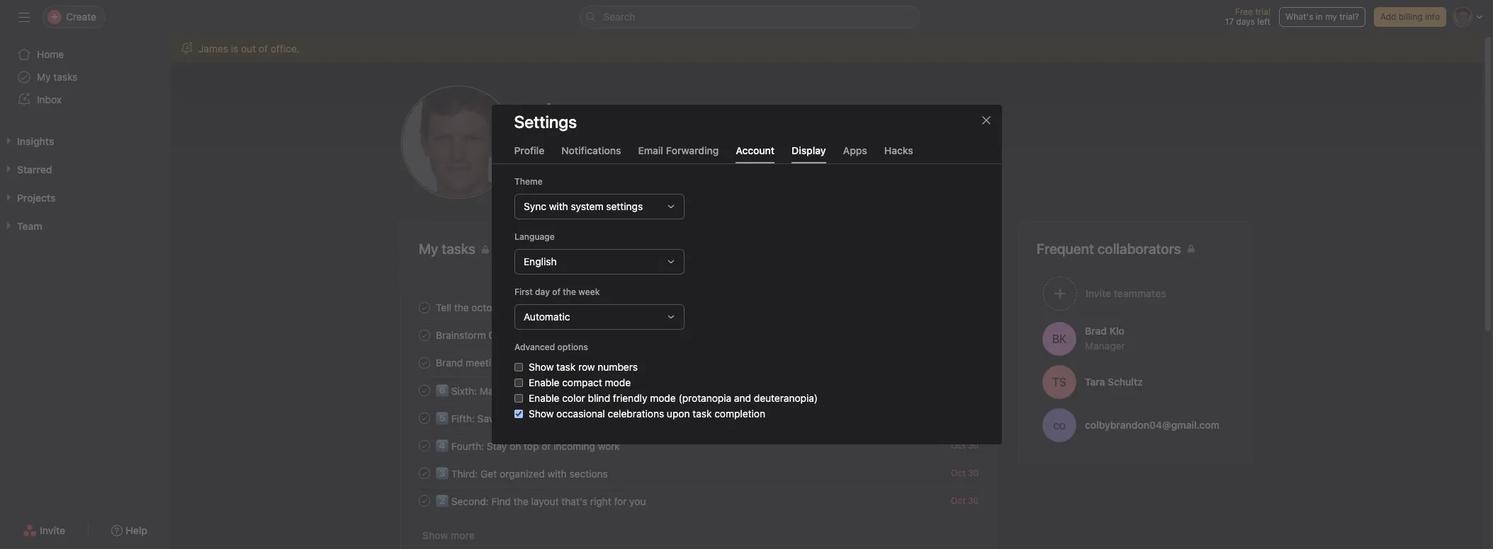 Task type: locate. For each thing, give the bounding box(es) containing it.
1 vertical spatial enable
[[528, 393, 559, 405]]

completed checkbox left 6️⃣
[[416, 382, 433, 399]]

0 vertical spatial of
[[259, 43, 268, 55]]

the for second:
[[514, 496, 529, 508]]

inbox link
[[9, 89, 162, 111]]

with up enable compact mode option
[[505, 357, 525, 369]]

3 oct 30 button from the top
[[951, 496, 979, 507]]

2 vertical spatial oct 30
[[951, 496, 979, 507]]

0 horizontal spatial you
[[511, 302, 528, 314]]

enable for enable color blind friendly mode (protanopia and deuteranopia)
[[528, 393, 559, 405]]

in left asana
[[601, 413, 609, 425]]

meeting
[[466, 357, 503, 369]]

james is out of office.
[[198, 43, 299, 55]]

4 completed image from the top
[[416, 438, 433, 455]]

0 vertical spatial oct 30 button
[[951, 441, 979, 451]]

language
[[514, 232, 554, 242]]

1 vertical spatial show
[[528, 408, 553, 420]]

0 vertical spatial james
[[198, 43, 228, 55]]

sync
[[523, 201, 546, 213]]

1 completed checkbox from the top
[[416, 299, 433, 316]]

Completed checkbox
[[416, 355, 433, 372], [416, 410, 433, 427], [416, 438, 433, 455], [416, 493, 433, 510]]

the down advanced
[[527, 357, 542, 369]]

show inside button
[[422, 530, 448, 542]]

0 vertical spatial marketing
[[800, 138, 846, 150]]

row
[[578, 361, 595, 373]]

show down advanced
[[528, 361, 553, 373]]

1 vertical spatial with
[[505, 357, 525, 369]]

with right sync
[[549, 201, 568, 213]]

0 horizontal spatial in
[[601, 413, 609, 425]]

left
[[1257, 16, 1271, 27]]

completed checkbox left 4️⃣ on the bottom left
[[416, 438, 433, 455]]

2 oct 30 from the top
[[951, 468, 979, 479]]

brewer
[[600, 138, 632, 150]]

2 vertical spatial 30
[[968, 496, 979, 507]]

colbybrandon04@gmail.com
[[1085, 419, 1220, 431]]

add
[[1381, 11, 1396, 22]]

2 vertical spatial oct 30 button
[[951, 496, 979, 507]]

manageable
[[532, 386, 587, 398]]

2 vertical spatial show
[[422, 530, 448, 542]]

3 oct from the top
[[951, 496, 966, 507]]

3 30 from the top
[[968, 496, 979, 507]]

completed image left 5️⃣
[[416, 410, 433, 427]]

friendly
[[613, 393, 647, 405]]

1 vertical spatial you
[[629, 496, 646, 508]]

1 vertical spatial 30
[[968, 468, 979, 479]]

home
[[37, 48, 64, 60]]

3 completed checkbox from the top
[[416, 438, 433, 455]]

0 vertical spatial oct
[[951, 441, 966, 451]]

4️⃣ fourth: stay on top of incoming work
[[436, 441, 620, 453]]

in inside the 'what's in my trial?' button
[[1316, 11, 1323, 22]]

options
[[557, 342, 588, 353]]

6 completed image from the top
[[416, 493, 433, 510]]

1 vertical spatial work
[[598, 441, 620, 453]]

oct for for
[[951, 496, 966, 507]]

1 vertical spatial oct
[[951, 468, 966, 479]]

3 completed checkbox from the top
[[416, 382, 433, 399]]

profile
[[514, 145, 544, 157]]

enable right enable compact mode option
[[528, 377, 559, 389]]

show left more at the bottom left of the page
[[422, 530, 448, 542]]

settings
[[606, 201, 643, 213]]

2️⃣ second: find the layout that's right for you
[[436, 496, 646, 508]]

completed checkbox left 'brand'
[[416, 355, 433, 372]]

you
[[511, 302, 528, 314], [629, 496, 646, 508]]

completed image left the tell
[[416, 299, 433, 316]]

completed checkbox for tell
[[416, 299, 433, 316]]

automatic button
[[514, 305, 684, 330]]

octopus
[[472, 302, 509, 314]]

james for james
[[540, 97, 604, 124]]

2 oct from the top
[[951, 468, 966, 479]]

by
[[525, 413, 536, 425]]

1 oct 30 button from the top
[[951, 441, 979, 451]]

hide sidebar image
[[18, 11, 30, 23]]

1 vertical spatial oct 30
[[951, 468, 979, 479]]

info
[[1425, 11, 1440, 22]]

1 oct from the top
[[951, 441, 966, 451]]

the up them on the bottom left of page
[[563, 287, 576, 298]]

3 completed image from the top
[[416, 355, 433, 372]]

3 oct 30 from the top
[[951, 496, 979, 507]]

account
[[736, 145, 775, 157]]

invite
[[40, 525, 65, 537]]

james up beverage
[[540, 97, 604, 124]]

add billing info
[[1381, 11, 1440, 22]]

beverage brewer & can councilor
[[554, 138, 709, 150]]

1 horizontal spatial james
[[540, 97, 604, 124]]

completed image for brand
[[416, 355, 433, 372]]

0 vertical spatial 30
[[968, 441, 979, 451]]

0 horizontal spatial task
[[556, 361, 575, 373]]

tara schultz
[[1085, 376, 1143, 388]]

get
[[481, 468, 497, 481]]

task down (protanopia at the bottom of the page
[[692, 408, 712, 420]]

1 enable from the top
[[528, 377, 559, 389]]

2 vertical spatial of
[[542, 441, 551, 453]]

completed checkbox for brainstorm
[[416, 327, 433, 344]]

completed checkbox left 3️⃣
[[416, 465, 433, 482]]

completed image
[[416, 299, 433, 316], [416, 327, 433, 344], [416, 355, 433, 372], [416, 438, 433, 455], [416, 465, 433, 482], [416, 493, 433, 510]]

completed checkbox for 5️⃣
[[416, 410, 433, 427]]

0 vertical spatial with
[[549, 201, 568, 213]]

0 vertical spatial oct 30
[[951, 441, 979, 451]]

0 vertical spatial enable
[[528, 377, 559, 389]]

brainstorm
[[436, 330, 486, 342]]

settings
[[514, 112, 577, 132]]

1 vertical spatial mode
[[650, 393, 676, 405]]

enable
[[528, 377, 559, 389], [528, 393, 559, 405]]

1 30 from the top
[[968, 441, 979, 451]]

my
[[37, 71, 51, 83]]

(protanopia
[[678, 393, 731, 405]]

completed image for 4️⃣
[[416, 438, 433, 455]]

2 enable from the top
[[528, 393, 559, 405]]

completed image left "brainstorm"
[[416, 327, 433, 344]]

completed checkbox for 6️⃣
[[416, 382, 433, 399]]

what's
[[1286, 11, 1314, 22]]

of right out
[[259, 43, 268, 55]]

of right top
[[542, 441, 551, 453]]

0 vertical spatial mode
[[605, 377, 630, 389]]

completed image left 'brand'
[[416, 355, 433, 372]]

0 vertical spatial show
[[528, 361, 553, 373]]

0 horizontal spatial marketing
[[545, 357, 590, 369]]

2 vertical spatial oct
[[951, 496, 966, 507]]

with up layout
[[548, 468, 567, 481]]

account button
[[736, 145, 775, 164]]

completed checkbox for brand
[[416, 355, 433, 372]]

brad klo manager
[[1085, 325, 1125, 352]]

blind
[[588, 393, 610, 405]]

1 oct 30 from the top
[[951, 441, 979, 451]]

completed checkbox left "brainstorm"
[[416, 327, 433, 344]]

trial?
[[1340, 11, 1359, 22]]

sections
[[569, 468, 608, 481]]

Completed checkbox
[[416, 299, 433, 316], [416, 327, 433, 344], [416, 382, 433, 399], [416, 465, 433, 482]]

oct
[[951, 441, 966, 451], [951, 468, 966, 479], [951, 496, 966, 507]]

show right "show occasional celebrations upon task completion" option
[[528, 408, 553, 420]]

california
[[489, 330, 532, 342]]

fourth:
[[451, 441, 484, 453]]

1 horizontal spatial mode
[[650, 393, 676, 405]]

0 vertical spatial completed image
[[416, 382, 433, 399]]

work down asana
[[598, 441, 620, 453]]

mode
[[605, 377, 630, 389], [650, 393, 676, 405]]

mode down numbers
[[605, 377, 630, 389]]

tasks
[[53, 71, 78, 83]]

james
[[198, 43, 228, 55], [540, 97, 604, 124]]

completed image left 6️⃣
[[416, 382, 433, 399]]

week
[[578, 287, 600, 298]]

completed checkbox for 2️⃣
[[416, 493, 433, 510]]

completed image
[[416, 382, 433, 399], [416, 410, 433, 427]]

oct 30 for work
[[951, 441, 979, 451]]

billing
[[1399, 11, 1423, 22]]

search list box
[[579, 6, 920, 28]]

days
[[1236, 16, 1255, 27]]

work up "show occasional celebrations upon task completion" option
[[507, 386, 529, 398]]

0 vertical spatial work
[[507, 386, 529, 398]]

oct 30 button for for
[[951, 496, 979, 507]]

system
[[571, 201, 603, 213]]

of right day
[[552, 287, 560, 298]]

oct for work
[[951, 441, 966, 451]]

global element
[[0, 35, 170, 120]]

1 vertical spatial james
[[540, 97, 604, 124]]

completed checkbox left 2️⃣
[[416, 493, 433, 510]]

them
[[552, 302, 575, 314]]

2 completed checkbox from the top
[[416, 410, 433, 427]]

5 completed image from the top
[[416, 465, 433, 482]]

completed checkbox left 5️⃣
[[416, 410, 433, 427]]

4 completed checkbox from the top
[[416, 465, 433, 482]]

1 horizontal spatial in
[[1316, 11, 1323, 22]]

3️⃣
[[436, 468, 449, 481]]

notifications button
[[561, 145, 621, 164]]

manager
[[1085, 340, 1125, 352]]

my tasks link
[[9, 66, 162, 89]]

2 vertical spatial with
[[548, 468, 567, 481]]

1 completed image from the top
[[416, 382, 433, 399]]

completed image left 3️⃣
[[416, 465, 433, 482]]

mode up upon
[[650, 393, 676, 405]]

completed image left 4️⃣ on the bottom left
[[416, 438, 433, 455]]

2 completed checkbox from the top
[[416, 327, 433, 344]]

invite button
[[13, 519, 75, 544]]

5️⃣ fifth: save time by collaborating in asana
[[436, 413, 640, 425]]

numbers
[[597, 361, 637, 373]]

oct 30
[[951, 441, 979, 451], [951, 468, 979, 479], [951, 496, 979, 507]]

0 vertical spatial in
[[1316, 11, 1323, 22]]

marketing
[[800, 138, 846, 150], [545, 357, 590, 369]]

james for james is out of office.
[[198, 43, 228, 55]]

english
[[523, 256, 556, 268]]

the right the tell
[[454, 302, 469, 314]]

my tasks
[[419, 241, 476, 257]]

with
[[549, 201, 568, 213], [505, 357, 525, 369], [548, 468, 567, 481]]

you right 'for'
[[629, 496, 646, 508]]

0 horizontal spatial james
[[198, 43, 228, 55]]

close image
[[981, 115, 992, 126]]

with inside dropdown button
[[549, 201, 568, 213]]

drisco's
[[729, 138, 766, 150]]

completed checkbox for 4️⃣
[[416, 438, 433, 455]]

you down first
[[511, 302, 528, 314]]

asana
[[612, 413, 640, 425]]

1 vertical spatial task
[[692, 408, 712, 420]]

0 vertical spatial you
[[511, 302, 528, 314]]

2 oct 30 button from the top
[[951, 468, 979, 479]]

oct 30 button
[[951, 441, 979, 451], [951, 468, 979, 479], [951, 496, 979, 507]]

completed image left 2️⃣
[[416, 493, 433, 510]]

show more button
[[419, 524, 478, 549]]

1 horizontal spatial you
[[629, 496, 646, 508]]

james left is
[[198, 43, 228, 55]]

drinks
[[769, 138, 798, 150]]

4 completed checkbox from the top
[[416, 493, 433, 510]]

brad klo
[[1085, 325, 1125, 337]]

1 completed checkbox from the top
[[416, 355, 433, 372]]

1 completed image from the top
[[416, 299, 433, 316]]

color
[[562, 393, 585, 405]]

2 completed image from the top
[[416, 327, 433, 344]]

the right find
[[514, 496, 529, 508]]

in left my
[[1316, 11, 1323, 22]]

task left the row
[[556, 361, 575, 373]]

Enable color blind friendly mode (protanopia and deuteranopia) checkbox
[[514, 395, 523, 403]]

completed checkbox left the tell
[[416, 299, 433, 316]]

enable up the 5️⃣ fifth: save time by collaborating in asana
[[528, 393, 559, 405]]

completed image for tell
[[416, 299, 433, 316]]

1 vertical spatial completed image
[[416, 410, 433, 427]]

brand meeting with the marketing team
[[436, 357, 616, 369]]

1 vertical spatial oct 30 button
[[951, 468, 979, 479]]

30 for work
[[968, 441, 979, 451]]

1 vertical spatial of
[[552, 287, 560, 298]]

oct 30 for for
[[951, 496, 979, 507]]

team
[[593, 357, 616, 369]]

the for meeting
[[527, 357, 542, 369]]

2 completed image from the top
[[416, 410, 433, 427]]



Task type: describe. For each thing, give the bounding box(es) containing it.
collaborating
[[539, 413, 598, 425]]

oct 30 button for work
[[951, 441, 979, 451]]

6️⃣ sixth: make work manageable
[[436, 386, 587, 398]]

notifications
[[561, 145, 621, 157]]

fifth:
[[451, 413, 475, 425]]

is
[[231, 43, 238, 55]]

forwarding
[[666, 145, 719, 157]]

show for show task row numbers
[[528, 361, 553, 373]]

for
[[614, 496, 627, 508]]

love
[[531, 302, 549, 314]]

6️⃣
[[436, 386, 449, 398]]

show for show occasional celebrations upon task completion
[[528, 408, 553, 420]]

free
[[1235, 6, 1253, 17]]

completed image for 2️⃣
[[416, 493, 433, 510]]

make
[[480, 386, 504, 398]]

&
[[635, 138, 642, 150]]

ja button
[[401, 86, 515, 199]]

Enable compact mode checkbox
[[514, 379, 523, 388]]

1 horizontal spatial of
[[542, 441, 551, 453]]

sync with system settings button
[[514, 194, 684, 220]]

0 horizontal spatial of
[[259, 43, 268, 55]]

the for day
[[563, 287, 576, 298]]

incoming
[[554, 441, 595, 453]]

beverage
[[554, 138, 597, 150]]

top
[[524, 441, 539, 453]]

30 for for
[[968, 496, 979, 507]]

completed image for 5️⃣
[[416, 410, 433, 427]]

can
[[644, 138, 662, 150]]

layout
[[531, 496, 559, 508]]

email
[[638, 145, 663, 157]]

advanced
[[514, 342, 555, 353]]

2️⃣
[[436, 496, 449, 508]]

day
[[535, 287, 550, 298]]

0 vertical spatial task
[[556, 361, 575, 373]]

right
[[590, 496, 611, 508]]

completed image for brainstorm
[[416, 327, 433, 344]]

more
[[451, 530, 475, 542]]

co
[[1053, 419, 1066, 432]]

time
[[502, 413, 522, 425]]

deuteranopia)
[[754, 393, 818, 405]]

1 horizontal spatial marketing
[[800, 138, 846, 150]]

bk
[[1052, 333, 1067, 346]]

brainstorm california cola flavors
[[436, 330, 588, 342]]

Show task row numbers checkbox
[[514, 364, 523, 372]]

1 vertical spatial in
[[601, 413, 609, 425]]

frequent collaborators
[[1037, 241, 1181, 257]]

councilor
[[665, 138, 709, 150]]

1 horizontal spatial task
[[692, 408, 712, 420]]

ts
[[1053, 376, 1067, 389]]

0 horizontal spatial mode
[[605, 377, 630, 389]]

tell the octopus you love them
[[436, 302, 575, 314]]

upon
[[667, 408, 690, 420]]

completed image for 3️⃣
[[416, 465, 433, 482]]

out
[[241, 43, 256, 55]]

2 30 from the top
[[968, 468, 979, 479]]

home link
[[9, 43, 162, 66]]

sixth:
[[451, 386, 477, 398]]

on
[[510, 441, 521, 453]]

3️⃣ third: get organized with sections
[[436, 468, 608, 481]]

display
[[792, 145, 826, 157]]

compact
[[562, 377, 602, 389]]

english button
[[514, 249, 684, 275]]

1 horizontal spatial work
[[598, 441, 620, 453]]

4️⃣
[[436, 441, 449, 453]]

1 vertical spatial marketing
[[545, 357, 590, 369]]

enable color blind friendly mode (protanopia and deuteranopia)
[[528, 393, 818, 405]]

tell
[[436, 302, 451, 314]]

hacks
[[884, 145, 913, 157]]

profile button
[[514, 145, 544, 164]]

first
[[514, 287, 532, 298]]

completion
[[714, 408, 765, 420]]

enable for enable compact mode
[[528, 377, 559, 389]]

stay
[[487, 441, 507, 453]]

show for show more
[[422, 530, 448, 542]]

find
[[491, 496, 511, 508]]

occasional
[[556, 408, 605, 420]]

2 horizontal spatial of
[[552, 287, 560, 298]]

completed checkbox for 3️⃣
[[416, 465, 433, 482]]

trial
[[1255, 6, 1271, 17]]

first day of the week
[[514, 287, 600, 298]]

0 horizontal spatial work
[[507, 386, 529, 398]]

5️⃣
[[436, 413, 449, 425]]

add billing info button
[[1374, 7, 1446, 27]]

Show occasional celebrations upon task completion checkbox
[[514, 410, 523, 419]]

drisco's drinks marketing department
[[729, 138, 903, 150]]

email forwarding button
[[638, 145, 719, 164]]

cola
[[535, 330, 555, 342]]

third:
[[451, 468, 478, 481]]

celebrations
[[607, 408, 664, 420]]

sync with system settings
[[523, 201, 643, 213]]

show occasional celebrations upon task completion
[[528, 408, 765, 420]]

completed image for 6️⃣
[[416, 382, 433, 399]]

save
[[477, 413, 499, 425]]

show task row numbers
[[528, 361, 637, 373]]

email forwarding
[[638, 145, 719, 157]]

that's
[[562, 496, 588, 508]]

free trial 17 days left
[[1225, 6, 1271, 27]]

office.
[[271, 43, 299, 55]]



Task type: vqa. For each thing, say whether or not it's contained in the screenshot.
THE 'WED'
no



